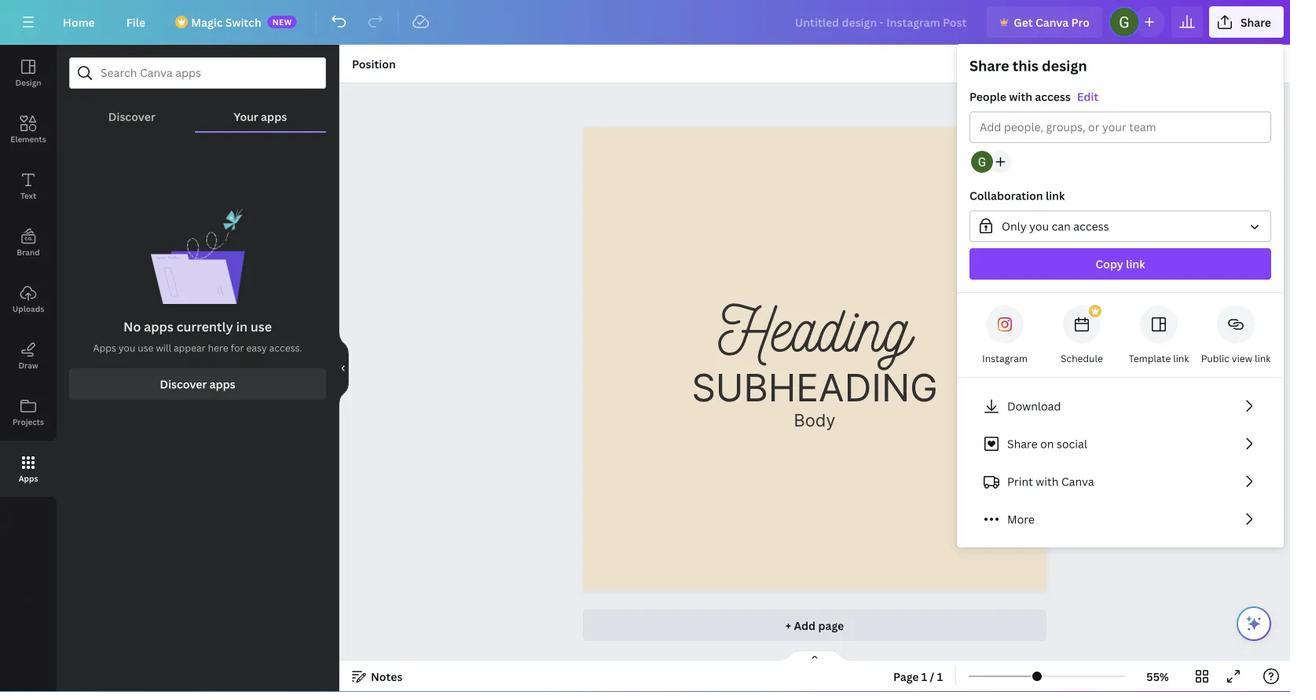 Task type: locate. For each thing, give the bounding box(es) containing it.
1 vertical spatial discover
[[160, 377, 207, 392]]

more
[[1007, 512, 1035, 527]]

will
[[156, 341, 171, 354]]

apps
[[261, 109, 287, 124], [144, 318, 173, 335], [210, 377, 235, 392]]

apps right your
[[261, 109, 287, 124]]

apps inside no apps currently in use apps you use will appear here for easy access.
[[93, 341, 116, 354]]

1 horizontal spatial use
[[251, 318, 272, 335]]

+
[[786, 618, 791, 633]]

Add people, groups, or your team text field
[[980, 112, 1261, 142]]

copy link
[[1096, 257, 1145, 271]]

list
[[970, 390, 1271, 535]]

with inside button
[[1036, 474, 1059, 489]]

discover inside "discover apps" button
[[160, 377, 207, 392]]

2 vertical spatial apps
[[210, 377, 235, 392]]

1 horizontal spatial apps
[[93, 341, 116, 354]]

0 horizontal spatial discover
[[108, 109, 155, 124]]

0 horizontal spatial you
[[119, 341, 135, 354]]

page
[[893, 669, 919, 684]]

draw button
[[0, 328, 57, 384]]

55%
[[1147, 669, 1169, 684]]

use
[[251, 318, 272, 335], [138, 341, 154, 354]]

+ add page
[[786, 618, 844, 633]]

1 vertical spatial apps
[[19, 473, 38, 484]]

1 vertical spatial use
[[138, 341, 154, 354]]

apps for discover
[[210, 377, 235, 392]]

heading subheading body
[[692, 287, 938, 431]]

0 vertical spatial canva
[[1036, 15, 1069, 29]]

link inside button
[[1126, 257, 1145, 271]]

apps up will
[[144, 318, 173, 335]]

share inside dropdown button
[[1241, 15, 1271, 29]]

1 vertical spatial apps
[[144, 318, 173, 335]]

apps down the projects
[[19, 473, 38, 484]]

access down design
[[1035, 89, 1071, 104]]

template link
[[1129, 352, 1189, 365]]

1 1 from the left
[[922, 669, 927, 684]]

your apps button
[[195, 89, 326, 131]]

with
[[1009, 89, 1032, 104], [1036, 474, 1059, 489]]

social
[[1057, 436, 1087, 451]]

1 vertical spatial access
[[1073, 219, 1109, 234]]

share for share on social
[[1007, 436, 1038, 451]]

link
[[1046, 188, 1065, 203], [1126, 257, 1145, 271], [1173, 352, 1189, 365], [1255, 352, 1271, 365]]

0 vertical spatial apps
[[261, 109, 287, 124]]

magic
[[191, 15, 223, 29]]

0 vertical spatial with
[[1009, 89, 1032, 104]]

you
[[1029, 219, 1049, 234], [119, 341, 135, 354]]

0 vertical spatial apps
[[93, 341, 116, 354]]

share on social
[[1007, 436, 1087, 451]]

for
[[231, 341, 244, 354]]

view
[[1232, 352, 1253, 365]]

uploads button
[[0, 271, 57, 328]]

discover
[[108, 109, 155, 124], [160, 377, 207, 392]]

with inside 'share this design' group
[[1009, 89, 1032, 104]]

easy
[[246, 341, 267, 354]]

you left can
[[1029, 219, 1049, 234]]

canva down "social"
[[1061, 474, 1094, 489]]

0 horizontal spatial with
[[1009, 89, 1032, 104]]

1 right /
[[937, 669, 943, 684]]

apps button
[[0, 441, 57, 497]]

1 horizontal spatial discover
[[160, 377, 207, 392]]

access
[[1035, 89, 1071, 104], [1073, 219, 1109, 234]]

1 horizontal spatial access
[[1073, 219, 1109, 234]]

print
[[1007, 474, 1033, 489]]

0 horizontal spatial apps
[[144, 318, 173, 335]]

design
[[15, 77, 41, 88]]

link up only you can access
[[1046, 188, 1065, 203]]

apps left will
[[93, 341, 116, 354]]

public
[[1201, 352, 1229, 365]]

link right copy
[[1126, 257, 1145, 271]]

1
[[922, 669, 927, 684], [937, 669, 943, 684]]

apps inside no apps currently in use apps you use will appear here for easy access.
[[144, 318, 173, 335]]

share
[[1241, 15, 1271, 29], [970, 56, 1009, 75], [1007, 436, 1038, 451]]

brand
[[17, 247, 40, 257]]

people with access edit
[[970, 89, 1099, 104]]

body
[[794, 410, 836, 431]]

print with canva
[[1007, 474, 1094, 489]]

you inside button
[[1029, 219, 1049, 234]]

use left will
[[138, 341, 154, 354]]

Only you can access button
[[970, 211, 1271, 242]]

1 vertical spatial with
[[1036, 474, 1059, 489]]

position
[[352, 56, 396, 71]]

edit
[[1077, 89, 1099, 104]]

1 horizontal spatial you
[[1029, 219, 1049, 234]]

collaboration link
[[970, 188, 1065, 203]]

share this design
[[970, 56, 1087, 75]]

0 vertical spatial access
[[1035, 89, 1071, 104]]

use right in
[[251, 318, 272, 335]]

2 horizontal spatial apps
[[261, 109, 287, 124]]

notes
[[371, 669, 403, 684]]

get
[[1014, 15, 1033, 29]]

your
[[234, 109, 258, 124]]

0 vertical spatial you
[[1029, 219, 1049, 234]]

download
[[1007, 399, 1061, 414]]

list containing download
[[970, 390, 1271, 535]]

canva inside 'main' menu bar
[[1036, 15, 1069, 29]]

apps down here
[[210, 377, 235, 392]]

0 horizontal spatial access
[[1035, 89, 1071, 104]]

you down no
[[119, 341, 135, 354]]

link right template
[[1173, 352, 1189, 365]]

share on social button
[[970, 428, 1271, 460]]

draw
[[18, 360, 38, 370]]

0 horizontal spatial 1
[[922, 669, 927, 684]]

discover apps button
[[69, 369, 326, 400]]

share inside button
[[1007, 436, 1038, 451]]

schedule
[[1061, 352, 1103, 365]]

position button
[[346, 51, 402, 76]]

1 horizontal spatial 1
[[937, 669, 943, 684]]

apps
[[93, 341, 116, 354], [19, 473, 38, 484]]

1 vertical spatial you
[[119, 341, 135, 354]]

1 left /
[[922, 669, 927, 684]]

1 vertical spatial share
[[970, 56, 1009, 75]]

appear
[[174, 341, 206, 354]]

1 horizontal spatial with
[[1036, 474, 1059, 489]]

1 horizontal spatial apps
[[210, 377, 235, 392]]

with right print on the right of page
[[1036, 474, 1059, 489]]

0 vertical spatial share
[[1241, 15, 1271, 29]]

access right can
[[1073, 219, 1109, 234]]

2 vertical spatial share
[[1007, 436, 1038, 451]]

canva assistant image
[[1245, 614, 1263, 633]]

share inside group
[[970, 56, 1009, 75]]

design
[[1042, 56, 1087, 75]]

share this design group
[[957, 56, 1284, 293]]

link for collaboration link
[[1046, 188, 1065, 203]]

notes button
[[346, 664, 409, 689]]

discover inside discover button
[[108, 109, 155, 124]]

canva left the pro
[[1036, 15, 1069, 29]]

0 vertical spatial discover
[[108, 109, 155, 124]]

2 1 from the left
[[937, 669, 943, 684]]

canva
[[1036, 15, 1069, 29], [1061, 474, 1094, 489]]

magic switch
[[191, 15, 261, 29]]

side panel tab list
[[0, 45, 57, 497]]

main menu bar
[[0, 0, 1290, 45]]

people
[[970, 89, 1007, 104]]

with down this
[[1009, 89, 1032, 104]]

0 horizontal spatial apps
[[19, 473, 38, 484]]



Task type: vqa. For each thing, say whether or not it's contained in the screenshot.
group
no



Task type: describe. For each thing, give the bounding box(es) containing it.
text
[[20, 190, 36, 201]]

on
[[1040, 436, 1054, 451]]

subheading
[[692, 365, 938, 410]]

55% button
[[1132, 664, 1183, 689]]

file button
[[114, 6, 158, 38]]

design button
[[0, 45, 57, 101]]

home link
[[50, 6, 107, 38]]

access.
[[269, 341, 302, 354]]

your apps
[[234, 109, 287, 124]]

template
[[1129, 352, 1171, 365]]

Design title text field
[[782, 6, 981, 38]]

0 vertical spatial use
[[251, 318, 272, 335]]

with for people
[[1009, 89, 1032, 104]]

projects button
[[0, 384, 57, 441]]

text button
[[0, 158, 57, 214]]

get canva pro
[[1014, 15, 1090, 29]]

discover for discover
[[108, 109, 155, 124]]

get canva pro button
[[987, 6, 1102, 38]]

share for share this design
[[970, 56, 1009, 75]]

empty folder image displayed when there are no installed apps image
[[150, 208, 245, 304]]

+ add page button
[[583, 610, 1047, 641]]

hide image
[[339, 331, 349, 406]]

page
[[818, 618, 844, 633]]

discover for discover apps
[[160, 377, 207, 392]]

link right view
[[1255, 352, 1271, 365]]

uploads
[[12, 303, 44, 314]]

show pages image
[[777, 650, 852, 662]]

only
[[1002, 219, 1027, 234]]

instagram
[[982, 352, 1028, 365]]

share button
[[1209, 6, 1284, 38]]

discover apps
[[160, 377, 235, 392]]

print with canva button
[[970, 466, 1271, 497]]

discover button
[[69, 89, 195, 131]]

in
[[236, 318, 248, 335]]

this
[[1013, 56, 1039, 75]]

apps for your
[[261, 109, 287, 124]]

home
[[63, 15, 95, 29]]

projects
[[13, 416, 44, 427]]

access inside button
[[1073, 219, 1109, 234]]

page 1 / 1
[[893, 669, 943, 684]]

brand button
[[0, 214, 57, 271]]

only you can access
[[1002, 219, 1109, 234]]

you inside no apps currently in use apps you use will appear here for easy access.
[[119, 341, 135, 354]]

pro
[[1071, 15, 1090, 29]]

share for share
[[1241, 15, 1271, 29]]

apps inside button
[[19, 473, 38, 484]]

/
[[930, 669, 934, 684]]

link for template link
[[1173, 352, 1189, 365]]

elements
[[10, 134, 46, 144]]

new
[[272, 16, 292, 27]]

download button
[[970, 390, 1271, 422]]

more button
[[970, 504, 1271, 535]]

with for print
[[1036, 474, 1059, 489]]

add
[[794, 618, 816, 633]]

heading
[[718, 287, 911, 365]]

Search Canva apps search field
[[101, 58, 295, 88]]

1 vertical spatial canva
[[1061, 474, 1094, 489]]

apps for no
[[144, 318, 173, 335]]

no
[[123, 318, 141, 335]]

copy
[[1096, 257, 1123, 271]]

collaboration
[[970, 188, 1043, 203]]

can
[[1052, 219, 1071, 234]]

currently
[[176, 318, 233, 335]]

no apps currently in use apps you use will appear here for easy access.
[[93, 318, 302, 354]]

public view link
[[1201, 352, 1271, 365]]

elements button
[[0, 101, 57, 158]]

copy link button
[[970, 248, 1271, 280]]

file
[[126, 15, 146, 29]]

link for copy link
[[1126, 257, 1145, 271]]

here
[[208, 341, 228, 354]]

0 horizontal spatial use
[[138, 341, 154, 354]]

edit button
[[1077, 88, 1099, 105]]

switch
[[225, 15, 261, 29]]



